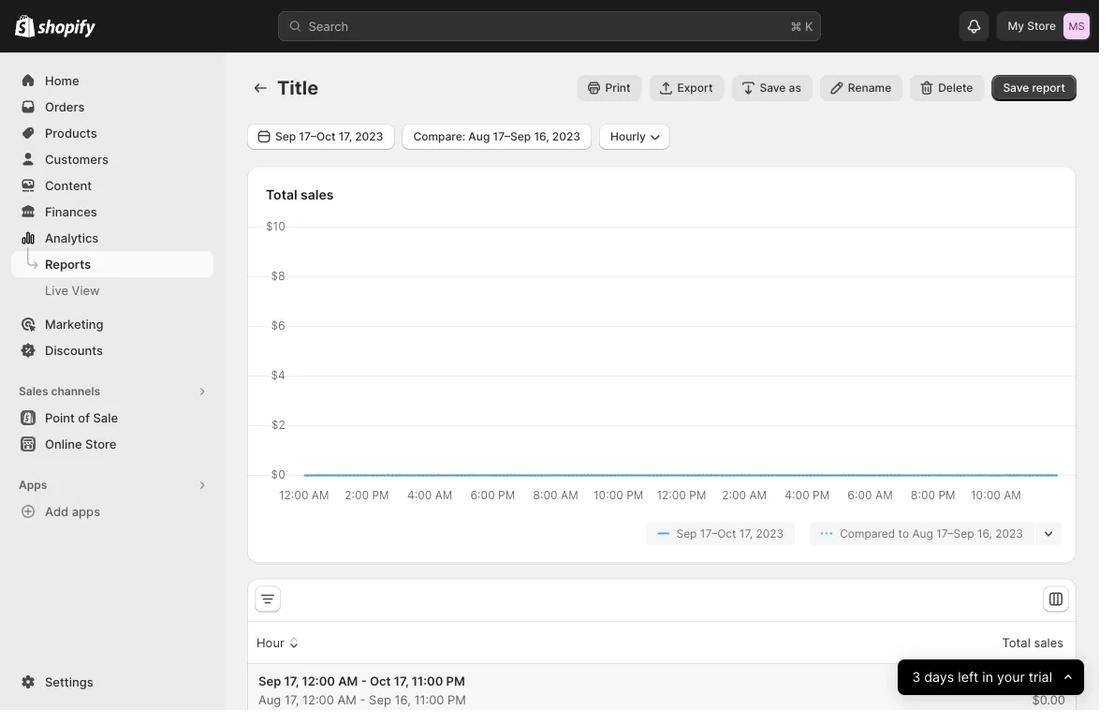 Task type: describe. For each thing, give the bounding box(es) containing it.
print button
[[578, 75, 642, 101]]

add apps
[[45, 504, 100, 519]]

reports
[[45, 257, 91, 271]]

finances link
[[11, 199, 214, 225]]

marketing link
[[11, 311, 214, 337]]

save report
[[1004, 81, 1066, 95]]

compare: aug 17–sep 16, 2023 button
[[402, 124, 592, 150]]

add
[[45, 504, 69, 519]]

your
[[998, 669, 1025, 685]]

sales channels button
[[11, 378, 214, 405]]

apps
[[72, 504, 100, 519]]

products link
[[11, 120, 214, 146]]

online store link
[[11, 431, 214, 457]]

my
[[1008, 19, 1025, 33]]

delete button
[[911, 75, 985, 101]]

$0.00 $0.00
[[1031, 674, 1066, 707]]

1 vertical spatial 12:00
[[303, 692, 334, 707]]

0 vertical spatial total
[[266, 186, 298, 202]]

content link
[[11, 172, 214, 199]]

delete
[[939, 81, 974, 95]]

point of sale button
[[0, 405, 225, 431]]

apps
[[19, 478, 47, 492]]

0 vertical spatial -
[[361, 674, 367, 688]]

customers
[[45, 152, 109, 166]]

3
[[912, 669, 921, 685]]

discounts
[[45, 343, 103, 357]]

aug inside dropdown button
[[469, 130, 490, 143]]

17–oct inside 'dropdown button'
[[299, 130, 336, 143]]

3 days left in your trial
[[912, 669, 1053, 685]]

home link
[[11, 67, 214, 94]]

view
[[72, 283, 100, 297]]

my store image
[[1064, 13, 1090, 39]]

sale
[[93, 410, 118, 425]]

hourly
[[611, 130, 646, 143]]

days
[[925, 669, 955, 685]]

orders
[[45, 99, 85, 114]]

sales
[[19, 385, 48, 398]]

0 vertical spatial 11:00
[[412, 674, 443, 688]]

export
[[678, 81, 713, 95]]

1 horizontal spatial shopify image
[[38, 19, 96, 38]]

save for save report
[[1004, 81, 1030, 95]]

discounts link
[[11, 337, 214, 363]]

rename
[[849, 81, 892, 95]]

channels
[[51, 385, 100, 398]]

0 vertical spatial sales
[[301, 186, 334, 202]]

to
[[899, 526, 910, 540]]

total inside button
[[1003, 635, 1031, 650]]

total sales inside button
[[1003, 635, 1064, 650]]

in
[[983, 669, 994, 685]]

16, inside sep 17, 12:00 am - oct 17, 11:00 pm aug 17, 12:00 am - sep 16, 11:00 pm
[[395, 692, 411, 707]]

sep inside 'dropdown button'
[[275, 130, 296, 143]]

customers link
[[11, 146, 214, 172]]

report
[[1033, 81, 1066, 95]]

live
[[45, 283, 68, 297]]

settings
[[45, 675, 93, 689]]

left
[[958, 669, 979, 685]]

analytics link
[[11, 225, 214, 251]]

title
[[277, 76, 319, 99]]

hourly button
[[600, 124, 670, 150]]

analytics
[[45, 230, 99, 245]]

0 vertical spatial pm
[[446, 674, 465, 688]]

1 vertical spatial 17–oct
[[701, 526, 737, 540]]

1 vertical spatial 16,
[[978, 526, 993, 540]]

sep 17–oct 17, 2023 inside 'dropdown button'
[[275, 130, 384, 143]]

17, inside 'dropdown button'
[[339, 130, 352, 143]]

0 vertical spatial $0.00
[[1031, 674, 1066, 688]]

online store button
[[0, 431, 225, 457]]

total sales button
[[981, 625, 1067, 660]]

0 vertical spatial total sales
[[266, 186, 334, 202]]

1 vertical spatial 11:00
[[415, 692, 444, 707]]

compare: aug 17–sep 16, 2023
[[414, 130, 581, 143]]



Task type: locate. For each thing, give the bounding box(es) containing it.
1 horizontal spatial 16,
[[534, 130, 550, 143]]

reports link
[[11, 251, 214, 277]]

1 horizontal spatial save
[[1004, 81, 1030, 95]]

sales down sep 17–oct 17, 2023 'dropdown button'
[[301, 186, 334, 202]]

save inside button
[[1004, 81, 1030, 95]]

total up your
[[1003, 635, 1031, 650]]

1 vertical spatial store
[[85, 437, 117, 451]]

2 vertical spatial 16,
[[395, 692, 411, 707]]

store
[[1028, 19, 1057, 33], [85, 437, 117, 451]]

store for my store
[[1028, 19, 1057, 33]]

save left report
[[1004, 81, 1030, 95]]

1 vertical spatial aug
[[913, 526, 934, 540]]

17–sep inside dropdown button
[[493, 130, 531, 143]]

$0.00 right your
[[1031, 674, 1066, 688]]

-
[[361, 674, 367, 688], [360, 692, 366, 707]]

point of sale
[[45, 410, 118, 425]]

point of sale link
[[11, 405, 214, 431]]

0 horizontal spatial store
[[85, 437, 117, 451]]

1 horizontal spatial sales
[[1035, 635, 1064, 650]]

0 horizontal spatial save
[[760, 81, 786, 95]]

sep 17, 12:00 am - oct 17, 11:00 pm aug 17, 12:00 am - sep 16, 11:00 pm
[[259, 674, 466, 707]]

1 vertical spatial total sales
[[1003, 635, 1064, 650]]

save as button
[[732, 75, 813, 101]]

sep
[[275, 130, 296, 143], [677, 526, 697, 540], [259, 674, 281, 688], [369, 692, 391, 707]]

hour button
[[254, 625, 306, 660]]

apps button
[[11, 472, 214, 498]]

0 horizontal spatial 17–oct
[[299, 130, 336, 143]]

finances
[[45, 204, 97, 219]]

1 horizontal spatial aug
[[469, 130, 490, 143]]

$0.00 down 'trial'
[[1033, 692, 1066, 707]]

search
[[309, 19, 349, 33]]

0 horizontal spatial shopify image
[[15, 15, 35, 37]]

shopify image
[[15, 15, 35, 37], [38, 19, 96, 38]]

16,
[[534, 130, 550, 143], [978, 526, 993, 540], [395, 692, 411, 707]]

1 horizontal spatial total sales
[[1003, 635, 1064, 650]]

k
[[806, 19, 814, 33]]

0 vertical spatial 17–oct
[[299, 130, 336, 143]]

aug
[[469, 130, 490, 143], [913, 526, 934, 540], [259, 692, 281, 707]]

1 vertical spatial 17–sep
[[937, 526, 975, 540]]

hour
[[257, 635, 285, 650]]

pm
[[446, 674, 465, 688], [448, 692, 466, 707]]

17–sep right "to" at the bottom right of page
[[937, 526, 975, 540]]

store for online store
[[85, 437, 117, 451]]

0 vertical spatial am
[[338, 674, 358, 688]]

home
[[45, 73, 79, 88]]

save
[[760, 81, 786, 95], [1004, 81, 1030, 95]]

17–sep
[[493, 130, 531, 143], [937, 526, 975, 540]]

save for save as
[[760, 81, 786, 95]]

0 vertical spatial aug
[[469, 130, 490, 143]]

aug down hour
[[259, 692, 281, 707]]

1 horizontal spatial sep 17–oct 17, 2023
[[677, 526, 784, 540]]

save as
[[760, 81, 802, 95]]

1 vertical spatial sep 17–oct 17, 2023
[[677, 526, 784, 540]]

save left as
[[760, 81, 786, 95]]

1 vertical spatial pm
[[448, 692, 466, 707]]

2 save from the left
[[1004, 81, 1030, 95]]

12:00
[[302, 674, 335, 688], [303, 692, 334, 707]]

orders link
[[11, 94, 214, 120]]

0 horizontal spatial 17–sep
[[493, 130, 531, 143]]

1 vertical spatial $0.00
[[1033, 692, 1066, 707]]

0 vertical spatial 17–sep
[[493, 130, 531, 143]]

store right my
[[1028, 19, 1057, 33]]

1 save from the left
[[760, 81, 786, 95]]

2023
[[355, 130, 384, 143], [553, 130, 581, 143], [756, 526, 784, 540], [996, 526, 1024, 540]]

aug inside sep 17, 12:00 am - oct 17, 11:00 pm aug 17, 12:00 am - sep 16, 11:00 pm
[[259, 692, 281, 707]]

rename button
[[820, 75, 903, 101]]

aug right "to" at the bottom right of page
[[913, 526, 934, 540]]

0 vertical spatial 12:00
[[302, 674, 335, 688]]

17–oct
[[299, 130, 336, 143], [701, 526, 737, 540]]

print
[[606, 81, 631, 95]]

online store
[[45, 437, 117, 451]]

save report button
[[992, 75, 1077, 101]]

0 horizontal spatial total sales
[[266, 186, 334, 202]]

0 horizontal spatial total
[[266, 186, 298, 202]]

export button
[[650, 75, 725, 101]]

0 horizontal spatial 16,
[[395, 692, 411, 707]]

0 vertical spatial 16,
[[534, 130, 550, 143]]

marketing
[[45, 317, 104, 331]]

point
[[45, 410, 75, 425]]

16, inside compare: aug 17–sep 16, 2023 dropdown button
[[534, 130, 550, 143]]

1 vertical spatial -
[[360, 692, 366, 707]]

my store
[[1008, 19, 1057, 33]]

2 vertical spatial aug
[[259, 692, 281, 707]]

17,
[[339, 130, 352, 143], [740, 526, 753, 540], [284, 674, 299, 688], [394, 674, 409, 688], [285, 692, 299, 707]]

11:00
[[412, 674, 443, 688], [415, 692, 444, 707]]

compared
[[840, 526, 896, 540]]

aug right compare:
[[469, 130, 490, 143]]

1 horizontal spatial 17–sep
[[937, 526, 975, 540]]

total sales up 'trial'
[[1003, 635, 1064, 650]]

sep 17–oct 17, 2023
[[275, 130, 384, 143], [677, 526, 784, 540]]

sales
[[301, 186, 334, 202], [1035, 635, 1064, 650]]

1 horizontal spatial store
[[1028, 19, 1057, 33]]

1 vertical spatial am
[[338, 692, 357, 707]]

1 horizontal spatial 17–oct
[[701, 526, 737, 540]]

sales up 'trial'
[[1035, 635, 1064, 650]]

0 vertical spatial store
[[1028, 19, 1057, 33]]

products
[[45, 126, 97, 140]]

1 vertical spatial total
[[1003, 635, 1031, 650]]

oct
[[370, 674, 391, 688]]

1 horizontal spatial total
[[1003, 635, 1031, 650]]

store down sale
[[85, 437, 117, 451]]

trial
[[1029, 669, 1053, 685]]

live view
[[45, 283, 100, 297]]

$0.00 inside $0.00 $0.00
[[1033, 692, 1066, 707]]

am
[[338, 674, 358, 688], [338, 692, 357, 707]]

settings link
[[11, 669, 214, 695]]

0 vertical spatial sep 17–oct 17, 2023
[[275, 130, 384, 143]]

sales inside button
[[1035, 635, 1064, 650]]

save inside button
[[760, 81, 786, 95]]

live view link
[[11, 277, 214, 304]]

0 horizontal spatial aug
[[259, 692, 281, 707]]

2 horizontal spatial 16,
[[978, 526, 993, 540]]

0 horizontal spatial sales
[[301, 186, 334, 202]]

of
[[78, 410, 90, 425]]

sales channels
[[19, 385, 100, 398]]

0 horizontal spatial sep 17–oct 17, 2023
[[275, 130, 384, 143]]

online
[[45, 437, 82, 451]]

3 days left in your trial button
[[898, 660, 1085, 695]]

17–sep right compare:
[[493, 130, 531, 143]]

add apps button
[[11, 498, 214, 525]]

⌘
[[791, 19, 802, 33]]

$0.00
[[1031, 674, 1066, 688], [1033, 692, 1066, 707]]

compare:
[[414, 130, 466, 143]]

1 vertical spatial sales
[[1035, 635, 1064, 650]]

2023 inside 'dropdown button'
[[355, 130, 384, 143]]

sep 17–oct 17, 2023 button
[[247, 124, 395, 150]]

content
[[45, 178, 92, 193]]

2023 inside dropdown button
[[553, 130, 581, 143]]

total
[[266, 186, 298, 202], [1003, 635, 1031, 650]]

total sales down sep 17–oct 17, 2023 'dropdown button'
[[266, 186, 334, 202]]

total down sep 17–oct 17, 2023 'dropdown button'
[[266, 186, 298, 202]]

⌘ k
[[791, 19, 814, 33]]

2 horizontal spatial aug
[[913, 526, 934, 540]]

as
[[789, 81, 802, 95]]

store inside 'link'
[[85, 437, 117, 451]]

compared to aug 17–sep 16, 2023
[[840, 526, 1024, 540]]



Task type: vqa. For each thing, say whether or not it's contained in the screenshot.
hour
yes



